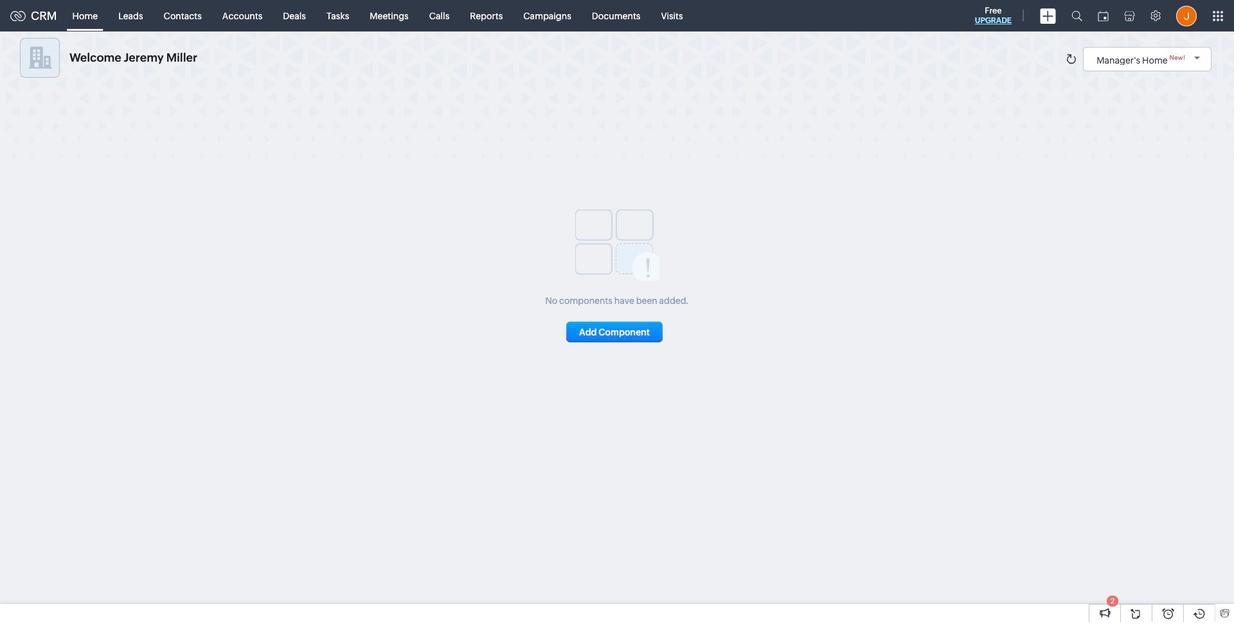 Task type: describe. For each thing, give the bounding box(es) containing it.
profile element
[[1169, 0, 1205, 31]]



Task type: locate. For each thing, give the bounding box(es) containing it.
search element
[[1064, 0, 1090, 32]]

create menu image
[[1040, 8, 1056, 23]]

logo image
[[10, 11, 26, 21]]

create menu element
[[1033, 0, 1064, 31]]

calendar image
[[1098, 11, 1109, 21]]

profile image
[[1177, 5, 1197, 26]]

search image
[[1072, 10, 1083, 21]]



Task type: vqa. For each thing, say whether or not it's contained in the screenshot.
text box
no



